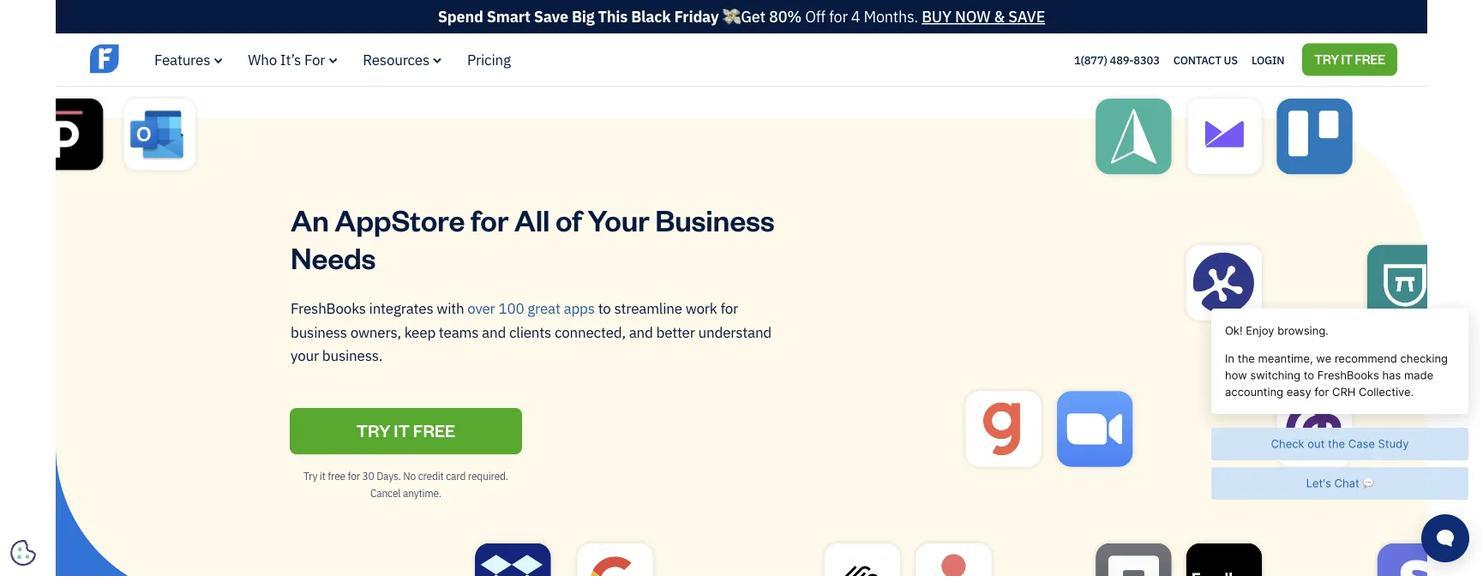 Task type: locate. For each thing, give the bounding box(es) containing it.
1 and from the left
[[482, 322, 506, 341]]

spend smart save big this black friday 💸 get 80% off for 4 months. buy now & save
[[438, 6, 1045, 27]]

it for try it free for 30 days. no credit card required.
[[655, 25, 661, 38]]

with
[[437, 299, 464, 318]]

1 vertical spatial credit
[[418, 469, 444, 483]]

and
[[482, 322, 506, 341], [629, 322, 653, 341]]

0 vertical spatial card
[[782, 25, 801, 38]]

no right 💸
[[739, 25, 752, 38]]

days. for try it free for 30 days. no credit card required.
[[712, 25, 737, 38]]

card
[[782, 25, 801, 38], [446, 469, 466, 483]]

for up the understand
[[721, 299, 738, 318]]

0 horizontal spatial required.
[[468, 469, 508, 483]]

try
[[356, 419, 391, 442]]

for for to streamline work for business owners, keep teams and clients connected, and better understand your business.
[[721, 299, 738, 318]]

1 horizontal spatial card
[[782, 25, 801, 38]]

1 horizontal spatial credit
[[754, 25, 780, 38]]

required. inside "try it free for 30 days. no credit card required. cancel anytime."
[[468, 469, 508, 483]]

this
[[598, 6, 628, 27]]

0 vertical spatial 30
[[698, 25, 710, 38]]

try for try it free for 30 days. no credit card required.
[[639, 25, 653, 38]]

free down try it free link
[[328, 469, 345, 483]]

0 horizontal spatial and
[[482, 322, 506, 341]]

2 vertical spatial try
[[304, 469, 317, 483]]

30 inside "try it free for 30 days. no credit card required. cancel anytime."
[[362, 469, 374, 483]]

days.
[[712, 25, 737, 38], [377, 469, 401, 483]]

free
[[664, 25, 681, 38], [328, 469, 345, 483]]

for right black on the left top of the page
[[683, 25, 696, 38]]

credit up anytime.
[[418, 469, 444, 483]]

credit
[[754, 25, 780, 38], [418, 469, 444, 483]]

it
[[655, 25, 661, 38], [1341, 51, 1353, 67], [320, 469, 326, 483]]

1 vertical spatial days.
[[377, 469, 401, 483]]

2 horizontal spatial it
[[1341, 51, 1353, 67]]

for inside an appstore for all of your business needs
[[471, 200, 509, 239]]

keep
[[404, 322, 436, 341]]

free inside "try it free for 30 days. no credit card required. cancel anytime."
[[328, 469, 345, 483]]

0 vertical spatial free
[[664, 25, 681, 38]]

now
[[955, 6, 991, 27]]

features
[[154, 50, 210, 69]]

try it free for 30 days. no credit card required. cancel anytime.
[[304, 469, 508, 500]]

0 horizontal spatial days.
[[377, 469, 401, 483]]

days. inside "try it free for 30 days. no credit card required. cancel anytime."
[[377, 469, 401, 483]]

credit for try it free for 30 days. no credit card required.
[[754, 25, 780, 38]]

1 horizontal spatial free
[[664, 25, 681, 38]]

understand
[[698, 322, 772, 341]]

0 vertical spatial credit
[[754, 25, 780, 38]]

1 vertical spatial no
[[403, 469, 416, 483]]

free for try it free for 30 days. no credit card required. cancel anytime.
[[328, 469, 345, 483]]

1 vertical spatial try
[[1315, 51, 1339, 67]]

1 vertical spatial it
[[1341, 51, 1353, 67]]

30
[[698, 25, 710, 38], [362, 469, 374, 483]]

0 horizontal spatial 30
[[362, 469, 374, 483]]

for
[[304, 50, 325, 69]]

0 horizontal spatial card
[[446, 469, 466, 483]]

0 vertical spatial days.
[[712, 25, 737, 38]]

try it free
[[356, 419, 456, 442]]

free left 💸
[[664, 25, 681, 38]]

1 vertical spatial 30
[[362, 469, 374, 483]]

it for try it free for 30 days. no credit card required. cancel anytime.
[[320, 469, 326, 483]]

card down free
[[446, 469, 466, 483]]

30 for try it free for 30 days. no credit card required.
[[698, 25, 710, 38]]

30 left 💸
[[698, 25, 710, 38]]

login
[[1252, 52, 1285, 67]]

apps
[[564, 299, 595, 318]]

30 up cancel at the left
[[362, 469, 374, 483]]

black
[[631, 6, 671, 27]]

for left all
[[471, 200, 509, 239]]

better
[[656, 322, 695, 341]]

2 and from the left
[[629, 322, 653, 341]]

1 horizontal spatial and
[[629, 322, 653, 341]]

contact us link
[[1174, 49, 1238, 71]]

0 horizontal spatial try
[[304, 469, 317, 483]]

1 horizontal spatial required.
[[804, 25, 844, 38]]

integrates
[[369, 299, 433, 318]]

0 vertical spatial try
[[639, 25, 653, 38]]

for for try it free for 30 days. no credit card required. cancel anytime.
[[348, 469, 360, 483]]

1 horizontal spatial no
[[739, 25, 752, 38]]

smart
[[487, 6, 530, 27]]

1 vertical spatial free
[[328, 469, 345, 483]]

try it free link
[[290, 408, 522, 454]]

card inside "try it free for 30 days. no credit card required. cancel anytime."
[[446, 469, 466, 483]]

for
[[829, 6, 848, 27], [683, 25, 696, 38], [471, 200, 509, 239], [721, 299, 738, 318], [348, 469, 360, 483]]

try
[[639, 25, 653, 38], [1315, 51, 1339, 67], [304, 469, 317, 483]]

credit right 💸
[[754, 25, 780, 38]]

8303
[[1134, 52, 1160, 67]]

1 vertical spatial card
[[446, 469, 466, 483]]

0 vertical spatial no
[[739, 25, 752, 38]]

1 vertical spatial required.
[[468, 469, 508, 483]]

and down over
[[482, 322, 506, 341]]

1 horizontal spatial try
[[639, 25, 653, 38]]

for inside "try it free for 30 days. no credit card required. cancel anytime."
[[348, 469, 360, 483]]

0 horizontal spatial free
[[328, 469, 345, 483]]

free
[[413, 419, 456, 442]]

business
[[655, 200, 775, 239]]

no
[[739, 25, 752, 38], [403, 469, 416, 483]]

80%
[[769, 6, 802, 27]]

0 horizontal spatial it
[[320, 469, 326, 483]]

work
[[686, 299, 717, 318]]

for inside "to streamline work for business owners, keep teams and clients connected, and better understand your business."
[[721, 299, 738, 318]]

business.
[[322, 346, 382, 365]]

card left the "off"
[[782, 25, 801, 38]]

no for try it free for 30 days. no credit card required. cancel anytime.
[[403, 469, 416, 483]]

0 vertical spatial it
[[655, 25, 661, 38]]

required. for try it free for 30 days. no credit card required. cancel anytime.
[[468, 469, 508, 483]]

cookie preferences image
[[10, 540, 36, 566]]

no up anytime.
[[403, 469, 416, 483]]

for down try
[[348, 469, 360, 483]]

0 horizontal spatial no
[[403, 469, 416, 483]]

1 horizontal spatial 30
[[698, 25, 710, 38]]

cancel
[[370, 486, 401, 500]]

no inside "try it free for 30 days. no credit card required. cancel anytime."
[[403, 469, 416, 483]]

days. left 'get'
[[712, 25, 737, 38]]

it inside "try it free for 30 days. no credit card required. cancel anytime."
[[320, 469, 326, 483]]

2 vertical spatial it
[[320, 469, 326, 483]]

save
[[1008, 6, 1045, 27]]

teams
[[439, 322, 479, 341]]

2 horizontal spatial try
[[1315, 51, 1339, 67]]

1 horizontal spatial days.
[[712, 25, 737, 38]]

friday
[[674, 6, 719, 27]]

1(877) 489-8303
[[1074, 52, 1160, 67]]

0 vertical spatial required.
[[804, 25, 844, 38]]

who it's for
[[248, 50, 325, 69]]

over 100 great apps link
[[467, 299, 595, 318]]

over
[[467, 299, 495, 318]]

0 horizontal spatial credit
[[418, 469, 444, 483]]

try inside "try it free for 30 days. no credit card required. cancel anytime."
[[304, 469, 317, 483]]

it
[[394, 419, 410, 442]]

&
[[994, 6, 1005, 27]]

appstore
[[335, 200, 465, 239]]

1 horizontal spatial it
[[655, 25, 661, 38]]

required.
[[804, 25, 844, 38], [468, 469, 508, 483]]

required. for try it free for 30 days. no credit card required.
[[804, 25, 844, 38]]

owners,
[[350, 322, 401, 341]]

days. up cancel at the left
[[377, 469, 401, 483]]

to streamline work for business owners, keep teams and clients connected, and better understand your business.
[[291, 299, 772, 365]]

credit inside "try it free for 30 days. no credit card required. cancel anytime."
[[418, 469, 444, 483]]

and down streamline
[[629, 322, 653, 341]]



Task type: vqa. For each thing, say whether or not it's contained in the screenshot.
Payroll link
no



Task type: describe. For each thing, give the bounding box(es) containing it.
try for try it free
[[1315, 51, 1339, 67]]

an appstore for all of your business needs
[[291, 200, 775, 276]]

it's
[[280, 50, 301, 69]]

login link
[[1252, 49, 1285, 71]]

get
[[741, 6, 766, 27]]

buy
[[922, 6, 952, 27]]

credit for try it free for 30 days. no credit card required. cancel anytime.
[[418, 469, 444, 483]]

pricing link
[[467, 50, 511, 69]]

months.
[[864, 6, 918, 27]]

of
[[556, 200, 582, 239]]

days. for try it free for 30 days. no credit card required. cancel anytime.
[[377, 469, 401, 483]]

connected,
[[555, 322, 626, 341]]

card for try it free for 30 days. no credit card required.
[[782, 25, 801, 38]]

for left 4
[[829, 6, 848, 27]]

try it free
[[1315, 51, 1386, 67]]

489-
[[1110, 52, 1134, 67]]

needs
[[291, 238, 376, 276]]

off
[[805, 6, 826, 27]]

it for try it free
[[1341, 51, 1353, 67]]

contact
[[1174, 52, 1222, 67]]

spend
[[438, 6, 483, 27]]

clients
[[509, 322, 551, 341]]

who it's for link
[[248, 50, 337, 69]]

contact us
[[1174, 52, 1238, 67]]

buy now & save link
[[922, 6, 1045, 27]]

your
[[588, 200, 650, 239]]

freshbooks integrates with over 100 great apps
[[291, 299, 595, 318]]

your
[[291, 346, 319, 365]]

100
[[499, 299, 524, 318]]

an
[[291, 200, 329, 239]]

resources link
[[363, 50, 442, 69]]

all
[[514, 200, 550, 239]]

for for try it free for 30 days. no credit card required.
[[683, 25, 696, 38]]

pricing
[[467, 50, 511, 69]]

1(877)
[[1074, 52, 1108, 67]]

big
[[572, 6, 595, 27]]

features link
[[154, 50, 222, 69]]

try it free link
[[1303, 43, 1398, 76]]

resources
[[363, 50, 430, 69]]

to
[[598, 299, 611, 318]]

30 for try it free for 30 days. no credit card required. cancel anytime.
[[362, 469, 374, 483]]

business
[[291, 322, 347, 341]]

free for try it free for 30 days. no credit card required.
[[664, 25, 681, 38]]

streamline
[[614, 299, 682, 318]]

great
[[528, 299, 561, 318]]

try it free for 30 days. no credit card required.
[[639, 25, 844, 38]]

4
[[851, 6, 860, 27]]

card for try it free for 30 days. no credit card required. cancel anytime.
[[446, 469, 466, 483]]

cookie consent banner dialog
[[13, 365, 270, 563]]

anytime.
[[403, 486, 441, 500]]

freshbooks
[[291, 299, 366, 318]]

💸
[[722, 6, 738, 27]]

free
[[1355, 51, 1386, 67]]

save
[[534, 6, 568, 27]]

1(877) 489-8303 link
[[1074, 52, 1160, 67]]

freshbooks logo image
[[90, 43, 223, 75]]

no for try it free for 30 days. no credit card required.
[[739, 25, 752, 38]]

who
[[248, 50, 277, 69]]

us
[[1224, 52, 1238, 67]]



